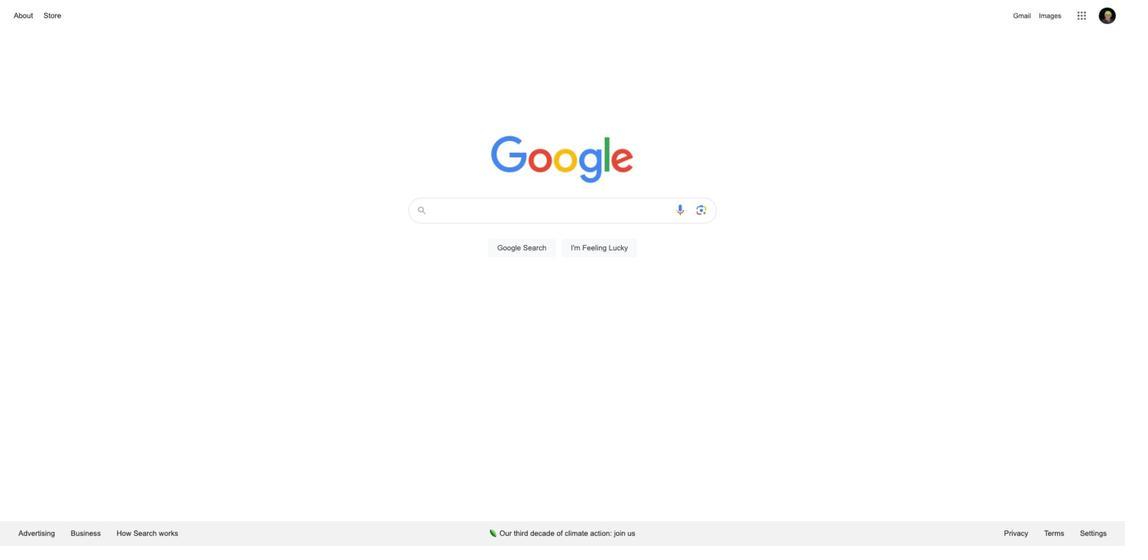Task type: locate. For each thing, give the bounding box(es) containing it.
search by image image
[[695, 204, 708, 217]]

None search field
[[11, 195, 1115, 270]]

search by voice image
[[674, 204, 687, 217]]



Task type: describe. For each thing, give the bounding box(es) containing it.
google image
[[491, 136, 634, 185]]



Task type: vqa. For each thing, say whether or not it's contained in the screenshot.
search box
yes



